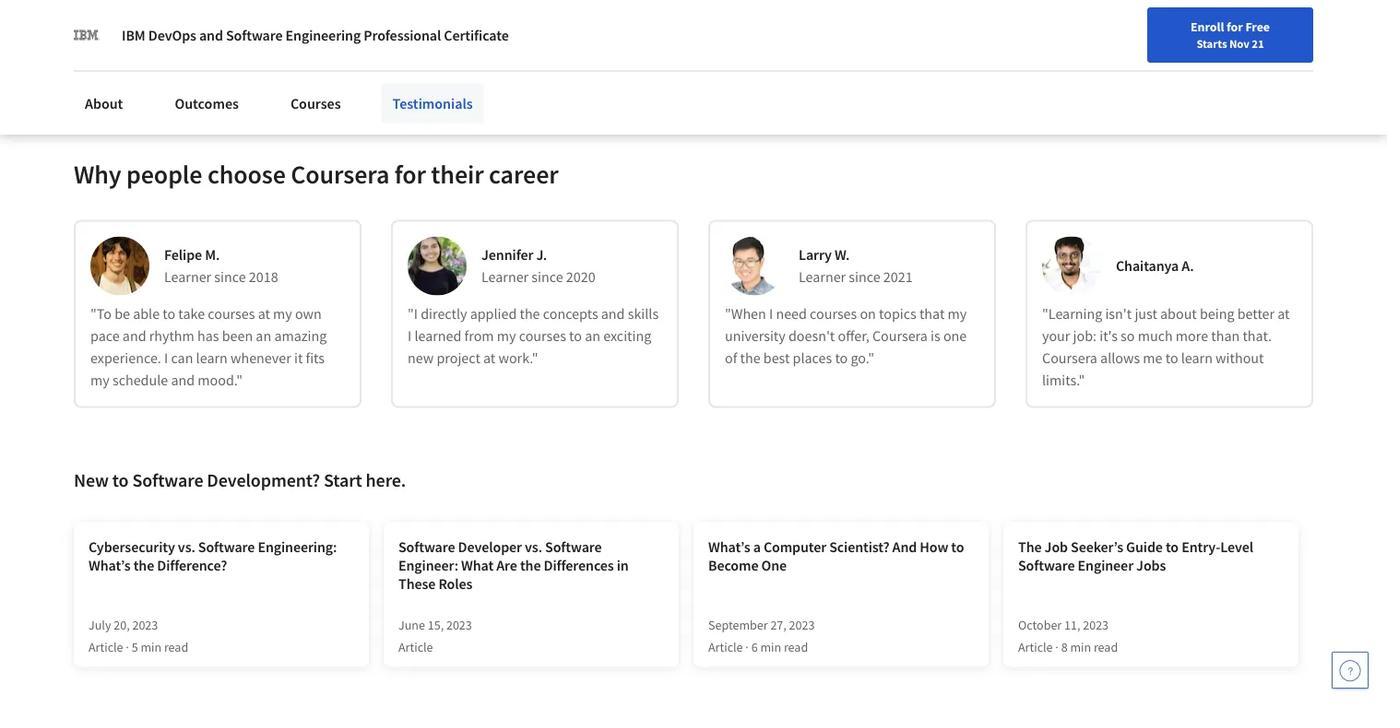 Task type: describe. For each thing, give the bounding box(es) containing it.
your
[[1042, 327, 1070, 345]]

september
[[708, 617, 768, 633]]

june
[[399, 617, 425, 633]]

me
[[1143, 349, 1163, 368]]

just
[[1135, 305, 1158, 323]]

computer
[[764, 538, 827, 557]]

"i directly applied the concepts and skills i learned from my courses to an exciting new project at work."
[[408, 305, 659, 368]]

offer,
[[838, 327, 870, 345]]

roles
[[439, 575, 473, 594]]

what's inside "what's a computer scientist? and how to become one"
[[708, 538, 750, 557]]

courses inside "i directly applied the concepts and skills i learned from my courses to an exciting new project at work."
[[519, 327, 566, 345]]

isn't
[[1106, 305, 1132, 323]]

13
[[180, 58, 193, 74]]

become
[[708, 557, 759, 575]]

of
[[725, 349, 737, 368]]

my inside "when i need courses on topics that my university doesn't offer, coursera is one of the best places to go."
[[948, 305, 967, 323]]

an inside "to be able to take courses at my own pace and rhythm has been an amazing experience. i can learn whenever it fits my schedule and mood."
[[256, 327, 271, 345]]

best
[[764, 349, 790, 368]]

at inside "i directly applied the concepts and skills i learned from my courses to an exciting new project at work."
[[483, 349, 496, 368]]

choose
[[207, 158, 286, 190]]

engineering:
[[258, 538, 337, 557]]

ratings
[[307, 58, 344, 74]]

learn for has
[[196, 349, 228, 368]]

"i
[[408, 305, 418, 323]]

vs. inside 'cybersecurity vs. software engineering: what's the difference?'
[[178, 538, 195, 557]]

so
[[1121, 327, 1135, 345]]

at for better
[[1278, 305, 1290, 323]]

from
[[465, 327, 494, 345]]

min for vs.
[[141, 639, 162, 655]]

my inside "i directly applied the concepts and skills i learned from my courses to an exciting new project at work."
[[497, 327, 516, 345]]

courses inside "to be able to take courses at my own pace and rhythm has been an amazing experience. i can learn whenever it fits my schedule and mood."
[[208, 305, 255, 323]]

learner for felipe
[[164, 268, 211, 286]]

enroll
[[1191, 18, 1224, 35]]

university
[[725, 327, 786, 345]]

project
[[249, 29, 305, 52]]

2023 for developer
[[446, 617, 472, 633]]

27,
[[771, 617, 787, 633]]

their
[[431, 158, 484, 190]]

5
[[132, 639, 138, 655]]

software up cybersecurity
[[132, 469, 203, 492]]

devops capstone project
[[108, 29, 305, 52]]

"to
[[90, 305, 112, 323]]

how
[[920, 538, 949, 557]]

one
[[762, 557, 787, 575]]

own
[[295, 305, 322, 323]]

the inside "i directly applied the concepts and skills i learned from my courses to an exciting new project at work."
[[520, 305, 540, 323]]

jennifer
[[482, 246, 533, 264]]

2 • from the left
[[233, 58, 237, 74]]

2020
[[566, 268, 596, 286]]

to inside "i directly applied the concepts and skills i learned from my courses to an exciting new project at work."
[[569, 327, 582, 345]]

testimonials link
[[382, 83, 484, 124]]

and inside "i directly applied the concepts and skills i learned from my courses to an exciting new project at work."
[[601, 305, 625, 323]]

to inside the job seeker's guide to entry-level software engineer jobs
[[1166, 538, 1179, 557]]

has
[[197, 327, 219, 345]]

september 27, 2023 article · 6 min read
[[708, 617, 815, 655]]

software up the 4.8
[[226, 26, 283, 44]]

doesn't
[[789, 327, 835, 345]]

and down can
[[171, 371, 195, 390]]

one
[[944, 327, 967, 345]]

since for w.
[[849, 268, 881, 286]]

guide
[[1126, 538, 1163, 557]]

since for j.
[[532, 268, 563, 286]]

to inside "to be able to take courses at my own pace and rhythm has been an amazing experience. i can learn whenever it fits my schedule and mood."
[[163, 305, 175, 323]]

"to be able to take courses at my own pace and rhythm has been an amazing experience. i can learn whenever it fits my schedule and mood."
[[90, 305, 327, 390]]

software left in
[[545, 538, 602, 557]]

larry w. learner since 2021
[[799, 246, 913, 286]]

learner for larry
[[799, 268, 846, 286]]

show notifications image
[[1138, 23, 1160, 45]]

these
[[399, 575, 436, 594]]

and up experience.
[[123, 327, 146, 345]]

why
[[74, 158, 121, 190]]

job
[[1045, 538, 1068, 557]]

hours
[[195, 58, 226, 74]]

11,
[[1065, 617, 1081, 633]]

be
[[115, 305, 130, 323]]

schedule
[[112, 371, 168, 390]]

applied
[[470, 305, 517, 323]]

july 20, 2023 article · 5 min read
[[89, 617, 188, 655]]

scientist?
[[829, 538, 890, 557]]

developer
[[458, 538, 522, 557]]

devops capstone project link
[[108, 29, 305, 52]]

fits
[[306, 349, 325, 368]]

to right the new at the bottom
[[112, 469, 129, 492]]

testimonials
[[393, 94, 473, 113]]

concepts
[[543, 305, 598, 323]]

larry
[[799, 246, 832, 264]]

read for computer
[[784, 639, 808, 655]]

take
[[178, 305, 205, 323]]

courses inside "when i need courses on topics that my university doesn't offer, coursera is one of the best places to go."
[[810, 305, 857, 323]]

at for courses
[[258, 305, 270, 323]]

need
[[776, 305, 807, 323]]

2023 for vs.
[[132, 617, 158, 633]]

skills
[[628, 305, 659, 323]]

1 vertical spatial for
[[395, 158, 426, 190]]

"learning isn't just about being better at your job: it's so much more than that. coursera allows me to learn without limits."
[[1042, 305, 1290, 390]]

development?
[[207, 469, 320, 492]]

the job seeker's guide to entry-level software engineer jobs
[[1018, 538, 1254, 575]]

engineer
[[1078, 557, 1134, 575]]

more
[[1176, 327, 1209, 345]]

chaitanya
[[1116, 257, 1179, 275]]

that.
[[1243, 327, 1272, 345]]

a
[[753, 538, 761, 557]]

starts
[[1197, 36, 1227, 51]]

w.
[[835, 246, 850, 264]]

min for job
[[1070, 639, 1091, 655]]

article for software developer vs. software engineer: what are the differences in these roles
[[399, 639, 433, 655]]

seeker's
[[1071, 538, 1124, 557]]

differences
[[544, 557, 614, 575]]

and
[[893, 538, 917, 557]]

it's
[[1100, 327, 1118, 345]]

been
[[222, 327, 253, 345]]

chaitanya a.
[[1116, 257, 1194, 275]]

on
[[860, 305, 876, 323]]

"learning
[[1042, 305, 1103, 323]]

0 vertical spatial coursera
[[291, 158, 390, 190]]

jennifer j. learner since 2020
[[482, 246, 596, 286]]

coursera inside "when i need courses on topics that my university doesn't offer, coursera is one of the best places to go."
[[873, 327, 928, 345]]

the inside 'cybersecurity vs. software engineering: what's the difference?'
[[133, 557, 154, 575]]



Task type: locate. For each thing, give the bounding box(es) containing it.
here.
[[366, 469, 406, 492]]

read for seeker's
[[1094, 639, 1118, 655]]

1 horizontal spatial vs.
[[525, 538, 542, 557]]

courses
[[290, 94, 341, 113]]

coursera up limits."
[[1042, 349, 1098, 368]]

2 vs. from the left
[[525, 538, 542, 557]]

1 · from the left
[[126, 639, 129, 655]]

1 horizontal spatial read
[[784, 639, 808, 655]]

coursera down topics
[[873, 327, 928, 345]]

at
[[258, 305, 270, 323], [1278, 305, 1290, 323], [483, 349, 496, 368]]

an up whenever
[[256, 327, 271, 345]]

and up hours
[[199, 26, 223, 44]]

· for the job seeker's guide to entry-level software engineer jobs
[[1056, 639, 1059, 655]]

level
[[1221, 538, 1254, 557]]

new to software development? start here.
[[74, 469, 406, 492]]

0 horizontal spatial read
[[164, 639, 188, 655]]

2 horizontal spatial since
[[849, 268, 881, 286]]

learn down the has
[[196, 349, 228, 368]]

1 vertical spatial i
[[408, 327, 412, 345]]

allows
[[1101, 349, 1140, 368]]

· left 5
[[126, 639, 129, 655]]

i inside "when i need courses on topics that my university doesn't offer, coursera is one of the best places to go."
[[769, 305, 773, 323]]

difference?
[[157, 557, 227, 575]]

learn inside "learning isn't just about being better at your job: it's so much more than that. coursera allows me to learn without limits."
[[1181, 349, 1213, 368]]

at down the 2018
[[258, 305, 270, 323]]

since down m. at the left of page
[[214, 268, 246, 286]]

menu item
[[1000, 18, 1119, 78]]

article for cybersecurity vs. software engineering: what's the difference?
[[89, 639, 123, 655]]

2 horizontal spatial ·
[[1056, 639, 1059, 655]]

entry-
[[1182, 538, 1221, 557]]

1 read from the left
[[164, 639, 188, 655]]

1 horizontal spatial learner
[[482, 268, 529, 286]]

job:
[[1073, 327, 1097, 345]]

jobs
[[1137, 557, 1166, 575]]

read right 5
[[164, 639, 188, 655]]

6
[[751, 639, 758, 655]]

1 an from the left
[[256, 327, 271, 345]]

min right 8
[[1070, 639, 1091, 655]]

software developer vs. software engineer: what are the differences in these roles
[[399, 538, 629, 594]]

limits."
[[1042, 371, 1085, 390]]

1 horizontal spatial i
[[408, 327, 412, 345]]

2023 right 27,
[[789, 617, 815, 633]]

min inside october 11, 2023 article · 8 min read
[[1070, 639, 1091, 655]]

2023 for a
[[789, 617, 815, 633]]

1 horizontal spatial learn
[[1181, 349, 1213, 368]]

felipe
[[164, 246, 202, 264]]

learner inside felipe m. learner since 2018
[[164, 268, 211, 286]]

the inside "when i need courses on topics that my university doesn't offer, coursera is one of the best places to go."
[[740, 349, 761, 368]]

2023 right 11,
[[1083, 617, 1109, 633]]

2 vertical spatial coursera
[[1042, 349, 1098, 368]]

min inside september 27, 2023 article · 6 min read
[[760, 639, 781, 655]]

2018
[[249, 268, 278, 286]]

2023 for job
[[1083, 617, 1109, 633]]

1 horizontal spatial an
[[585, 327, 600, 345]]

· inside the july 20, 2023 article · 5 min read
[[126, 639, 129, 655]]

why people choose coursera for their career
[[74, 158, 559, 190]]

3 learner from the left
[[799, 268, 846, 286]]

mood."
[[198, 371, 243, 390]]

1 horizontal spatial what's
[[708, 538, 750, 557]]

read inside october 11, 2023 article · 8 min read
[[1094, 639, 1118, 655]]

0 horizontal spatial what's
[[89, 557, 131, 575]]

3 · from the left
[[1056, 639, 1059, 655]]

rhythm
[[149, 327, 194, 345]]

learner inside jennifer j. learner since 2020
[[482, 268, 529, 286]]

2 vertical spatial i
[[164, 349, 168, 368]]

)
[[344, 58, 348, 74]]

that
[[920, 305, 945, 323]]

i inside "i directly applied the concepts and skills i learned from my courses to an exciting new project at work."
[[408, 327, 412, 345]]

for inside enroll for free starts nov 21
[[1227, 18, 1243, 35]]

coursera down courses
[[291, 158, 390, 190]]

2 · from the left
[[746, 639, 749, 655]]

software inside the job seeker's guide to entry-level software engineer jobs
[[1018, 557, 1075, 575]]

vs. inside software developer vs. software engineer: what are the differences in these roles
[[525, 538, 542, 557]]

min right 6
[[760, 639, 781, 655]]

at right the better
[[1278, 305, 1290, 323]]

since
[[214, 268, 246, 286], [532, 268, 563, 286], [849, 268, 881, 286]]

outcomes link
[[164, 83, 250, 124]]

ibm image
[[74, 22, 100, 48]]

article down june
[[399, 639, 433, 655]]

1 horizontal spatial for
[[1227, 18, 1243, 35]]

much
[[1138, 327, 1173, 345]]

2023 inside september 27, 2023 article · 6 min read
[[789, 617, 815, 633]]

at down from
[[483, 349, 496, 368]]

an inside "i directly applied the concepts and skills i learned from my courses to an exciting new project at work."
[[585, 327, 600, 345]]

i left need
[[769, 305, 773, 323]]

article down september
[[708, 639, 743, 655]]

0 horizontal spatial min
[[141, 639, 162, 655]]

· left 8
[[1056, 639, 1059, 655]]

pace
[[90, 327, 120, 345]]

since down j.
[[532, 268, 563, 286]]

to right me
[[1166, 349, 1179, 368]]

learn
[[196, 349, 228, 368], [1181, 349, 1213, 368]]

vs. right the are
[[525, 538, 542, 557]]

2 since from the left
[[532, 268, 563, 286]]

devops up course
[[108, 29, 168, 52]]

learner
[[164, 268, 211, 286], [482, 268, 529, 286], [799, 268, 846, 286]]

0 horizontal spatial courses
[[208, 305, 255, 323]]

vs. right cybersecurity
[[178, 538, 195, 557]]

to inside "when i need courses on topics that my university doesn't offer, coursera is one of the best places to go."
[[835, 349, 848, 368]]

2023 inside the "june 15, 2023 article"
[[446, 617, 472, 633]]

min for a
[[760, 639, 781, 655]]

2 horizontal spatial min
[[1070, 639, 1091, 655]]

0 horizontal spatial since
[[214, 268, 246, 286]]

0 horizontal spatial at
[[258, 305, 270, 323]]

since inside felipe m. learner since 2018
[[214, 268, 246, 286]]

min right 5
[[141, 639, 162, 655]]

· for cybersecurity vs. software engineering: what's the difference?
[[126, 639, 129, 655]]

2023 inside the july 20, 2023 article · 5 min read
[[132, 617, 158, 633]]

"when
[[725, 305, 766, 323]]

at inside "learning isn't just about being better at your job: it's so much more than that. coursera allows me to learn without limits."
[[1278, 305, 1290, 323]]

learner down felipe
[[164, 268, 211, 286]]

my
[[273, 305, 292, 323], [948, 305, 967, 323], [497, 327, 516, 345], [90, 371, 110, 390]]

2023 right 15,
[[446, 617, 472, 633]]

in
[[617, 557, 629, 575]]

start
[[324, 469, 362, 492]]

0 vertical spatial i
[[769, 305, 773, 323]]

2 horizontal spatial i
[[769, 305, 773, 323]]

new
[[408, 349, 434, 368]]

learn inside "to be able to take courses at my own pace and rhythm has been an amazing experience. i can learn whenever it fits my schedule and mood."
[[196, 349, 228, 368]]

to down concepts
[[569, 327, 582, 345]]

0 vertical spatial for
[[1227, 18, 1243, 35]]

1 vs. from the left
[[178, 538, 195, 557]]

min
[[141, 639, 162, 655], [760, 639, 781, 655], [1070, 639, 1091, 655]]

1 horizontal spatial •
[[233, 58, 237, 74]]

the right of
[[740, 349, 761, 368]]

0 horizontal spatial coursera
[[291, 158, 390, 190]]

able
[[133, 305, 160, 323]]

2 horizontal spatial at
[[1278, 305, 1290, 323]]

i down "i
[[408, 327, 412, 345]]

min inside the july 20, 2023 article · 5 min read
[[141, 639, 162, 655]]

2 horizontal spatial read
[[1094, 639, 1118, 655]]

what's
[[708, 538, 750, 557], [89, 557, 131, 575]]

2 min from the left
[[760, 639, 781, 655]]

3 since from the left
[[849, 268, 881, 286]]

2 horizontal spatial courses
[[810, 305, 857, 323]]

engineering
[[286, 26, 361, 44]]

0 horizontal spatial for
[[395, 158, 426, 190]]

1 horizontal spatial since
[[532, 268, 563, 286]]

article inside the july 20, 2023 article · 5 min read
[[89, 639, 123, 655]]

july
[[89, 617, 111, 633]]

• left the 4.8
[[233, 58, 237, 74]]

article inside september 27, 2023 article · 6 min read
[[708, 639, 743, 655]]

devops up "course 14 • 13 hours •"
[[148, 26, 196, 44]]

article
[[89, 639, 123, 655], [399, 639, 433, 655], [708, 639, 743, 655], [1018, 639, 1053, 655]]

60
[[292, 58, 305, 74]]

2 article from the left
[[399, 639, 433, 655]]

3 2023 from the left
[[789, 617, 815, 633]]

what
[[461, 557, 494, 575]]

to inside "what's a computer scientist? and how to become one"
[[951, 538, 964, 557]]

the left difference?
[[133, 557, 154, 575]]

learn down more
[[1181, 349, 1213, 368]]

a.
[[1182, 257, 1194, 275]]

4 2023 from the left
[[1083, 617, 1109, 633]]

about
[[85, 94, 123, 113]]

june 15, 2023 article
[[399, 617, 472, 655]]

0 horizontal spatial an
[[256, 327, 271, 345]]

1 horizontal spatial at
[[483, 349, 496, 368]]

read for software
[[164, 639, 188, 655]]

learner for jennifer
[[482, 268, 529, 286]]

· inside october 11, 2023 article · 8 min read
[[1056, 639, 1059, 655]]

read inside september 27, 2023 article · 6 min read
[[784, 639, 808, 655]]

• right 14
[[168, 58, 172, 74]]

learn for more
[[1181, 349, 1213, 368]]

certificate
[[444, 26, 509, 44]]

learner down jennifer
[[482, 268, 529, 286]]

1 learner from the left
[[164, 268, 211, 286]]

course
[[108, 58, 146, 74]]

i inside "to be able to take courses at my own pace and rhythm has been an amazing experience. i can learn whenever it fits my schedule and mood."
[[164, 349, 168, 368]]

capstone
[[172, 29, 245, 52]]

since for m.
[[214, 268, 246, 286]]

project
[[437, 349, 480, 368]]

career
[[489, 158, 559, 190]]

article inside the "june 15, 2023 article"
[[399, 639, 433, 655]]

to right guide
[[1166, 538, 1179, 557]]

course 14 • 13 hours •
[[108, 58, 237, 74]]

courses link
[[279, 83, 352, 124]]

· left 6
[[746, 639, 749, 655]]

0 horizontal spatial vs.
[[178, 538, 195, 557]]

read down 27,
[[784, 639, 808, 655]]

october
[[1018, 617, 1062, 633]]

to
[[163, 305, 175, 323], [569, 327, 582, 345], [835, 349, 848, 368], [1166, 349, 1179, 368], [112, 469, 129, 492], [951, 538, 964, 557], [1166, 538, 1179, 557]]

at inside "to be able to take courses at my own pace and rhythm has been an amazing experience. i can learn whenever it fits my schedule and mood."
[[258, 305, 270, 323]]

1 horizontal spatial courses
[[519, 327, 566, 345]]

0 horizontal spatial •
[[168, 58, 172, 74]]

2 learn from the left
[[1181, 349, 1213, 368]]

"when i need courses on topics that my university doesn't offer, coursera is one of the best places to go."
[[725, 305, 967, 368]]

· for what's a computer scientist? and how to become one
[[746, 639, 749, 655]]

coursera
[[291, 158, 390, 190], [873, 327, 928, 345], [1042, 349, 1098, 368]]

2023 inside october 11, 2023 article · 8 min read
[[1083, 617, 1109, 633]]

coursera inside "learning isn't just about being better at your job: it's so much more than that. coursera allows me to learn without limits."
[[1042, 349, 1098, 368]]

read inside the july 20, 2023 article · 5 min read
[[164, 639, 188, 655]]

1 min from the left
[[141, 639, 162, 655]]

learner down larry
[[799, 268, 846, 286]]

2 learner from the left
[[482, 268, 529, 286]]

enroll for free starts nov 21
[[1191, 18, 1270, 51]]

0 horizontal spatial learner
[[164, 268, 211, 286]]

learner inside larry w. learner since 2021
[[799, 268, 846, 286]]

software up these
[[399, 538, 455, 557]]

new
[[74, 469, 109, 492]]

since inside jennifer j. learner since 2020
[[532, 268, 563, 286]]

21
[[1252, 36, 1264, 51]]

my down experience.
[[90, 371, 110, 390]]

3 article from the left
[[708, 639, 743, 655]]

coursera image
[[22, 15, 139, 45]]

the right applied
[[520, 305, 540, 323]]

2 read from the left
[[784, 639, 808, 655]]

1 horizontal spatial min
[[760, 639, 781, 655]]

is
[[931, 327, 941, 345]]

nov
[[1230, 36, 1250, 51]]

2 horizontal spatial coursera
[[1042, 349, 1098, 368]]

3 read from the left
[[1094, 639, 1118, 655]]

article inside october 11, 2023 article · 8 min read
[[1018, 639, 1053, 655]]

1 learn from the left
[[196, 349, 228, 368]]

4.8
[[245, 58, 262, 74]]

cybersecurity
[[89, 538, 175, 557]]

0 horizontal spatial ·
[[126, 639, 129, 655]]

to up rhythm
[[163, 305, 175, 323]]

1 horizontal spatial ·
[[746, 639, 749, 655]]

an down concepts
[[585, 327, 600, 345]]

the inside software developer vs. software engineer: what are the differences in these roles
[[520, 557, 541, 575]]

1 2023 from the left
[[132, 617, 158, 633]]

to right how
[[951, 538, 964, 557]]

2 2023 from the left
[[446, 617, 472, 633]]

software down new to software development? start here.
[[198, 538, 255, 557]]

to left go."
[[835, 349, 848, 368]]

software left the engineer on the right of the page
[[1018, 557, 1075, 575]]

1 horizontal spatial coursera
[[873, 327, 928, 345]]

my up work."
[[497, 327, 516, 345]]

what's a computer scientist? and how to become one
[[708, 538, 964, 575]]

courses up been
[[208, 305, 255, 323]]

my up one
[[948, 305, 967, 323]]

0 horizontal spatial i
[[164, 349, 168, 368]]

2 horizontal spatial learner
[[799, 268, 846, 286]]

(
[[288, 58, 292, 74]]

what's inside 'cybersecurity vs. software engineering: what's the difference?'
[[89, 557, 131, 575]]

2023 right 20,
[[132, 617, 158, 633]]

for up nov
[[1227, 18, 1243, 35]]

software inside 'cybersecurity vs. software engineering: what's the difference?'
[[198, 538, 255, 557]]

about link
[[74, 83, 134, 124]]

None search field
[[263, 12, 623, 48]]

ibm
[[122, 26, 145, 44]]

j.
[[536, 246, 547, 264]]

article down july
[[89, 639, 123, 655]]

for left their
[[395, 158, 426, 190]]

3 min from the left
[[1070, 639, 1091, 655]]

1 since from the left
[[214, 268, 246, 286]]

read right 8
[[1094, 639, 1118, 655]]

and
[[199, 26, 223, 44], [601, 305, 625, 323], [123, 327, 146, 345], [171, 371, 195, 390]]

2 an from the left
[[585, 327, 600, 345]]

1 article from the left
[[89, 639, 123, 655]]

article for what's a computer scientist? and how to become one
[[708, 639, 743, 655]]

article for the job seeker's guide to entry-level software engineer jobs
[[1018, 639, 1053, 655]]

since inside larry w. learner since 2021
[[849, 268, 881, 286]]

1 vertical spatial coursera
[[873, 327, 928, 345]]

to inside "learning isn't just about being better at your job: it's so much more than that. coursera allows me to learn without limits."
[[1166, 349, 1179, 368]]

my left own
[[273, 305, 292, 323]]

what's left a
[[708, 538, 750, 557]]

and up exciting
[[601, 305, 625, 323]]

courses up work."
[[519, 327, 566, 345]]

4 article from the left
[[1018, 639, 1053, 655]]

help center image
[[1339, 660, 1362, 682]]

0 horizontal spatial learn
[[196, 349, 228, 368]]

1 • from the left
[[168, 58, 172, 74]]

· inside september 27, 2023 article · 6 min read
[[746, 639, 749, 655]]

the right the are
[[520, 557, 541, 575]]

it
[[294, 349, 303, 368]]

i left can
[[164, 349, 168, 368]]

20,
[[114, 617, 130, 633]]

article down october
[[1018, 639, 1053, 655]]

courses up offer,
[[810, 305, 857, 323]]

what's up july
[[89, 557, 131, 575]]

since down w.
[[849, 268, 881, 286]]

learned
[[415, 327, 462, 345]]



Task type: vqa. For each thing, say whether or not it's contained in the screenshot.
'Career'
yes



